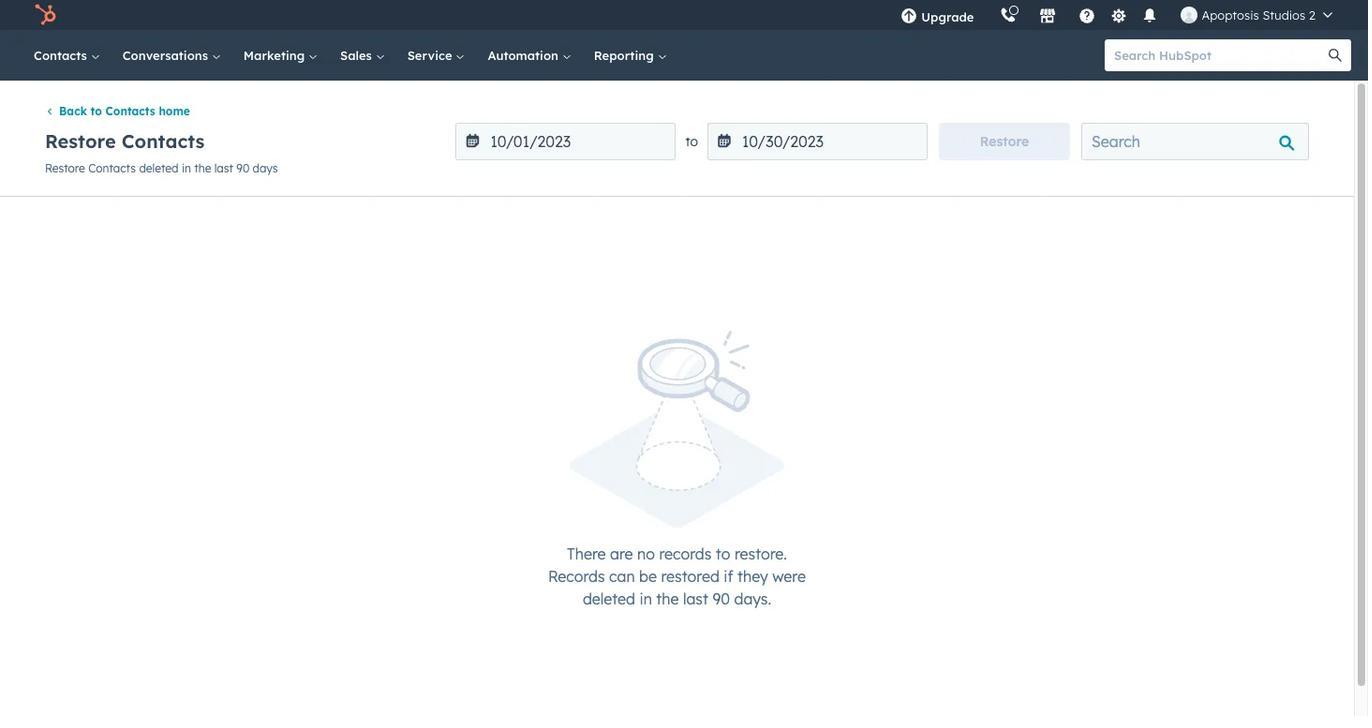 Task type: locate. For each thing, give the bounding box(es) containing it.
menu containing apoptosis studios 2
[[888, 0, 1346, 30]]

1 mm/dd/yyyy text field from the left
[[456, 123, 676, 161]]

restore inside button
[[980, 133, 1029, 150]]

search button
[[1320, 39, 1352, 71]]

0 horizontal spatial deleted
[[139, 162, 179, 176]]

1 vertical spatial last
[[683, 590, 709, 609]]

records
[[548, 567, 605, 586]]

restore contacts
[[45, 129, 205, 153]]

apoptosis studios 2 button
[[1170, 0, 1344, 30]]

0 horizontal spatial mm/dd/yyyy text field
[[456, 123, 676, 161]]

1 horizontal spatial deleted
[[583, 590, 636, 609]]

conversations link
[[111, 30, 232, 81]]

days.
[[734, 590, 772, 609]]

upgrade
[[922, 9, 974, 24]]

upgrade image
[[901, 8, 918, 25]]

restore button
[[939, 123, 1071, 161]]

MM/DD/YYYY text field
[[456, 123, 676, 161], [708, 123, 928, 161]]

contacts link
[[22, 30, 111, 81]]

sales
[[340, 48, 376, 63]]

90
[[237, 162, 250, 176], [713, 590, 730, 609]]

reporting link
[[583, 30, 678, 81]]

conversations
[[123, 48, 212, 63]]

contacts up restore contacts
[[106, 104, 155, 118]]

to
[[91, 104, 102, 118], [686, 133, 698, 150], [716, 545, 731, 564]]

1 vertical spatial to
[[686, 133, 698, 150]]

contacts down hubspot link
[[34, 48, 91, 63]]

0 horizontal spatial to
[[91, 104, 102, 118]]

restore
[[45, 129, 116, 153], [980, 133, 1029, 150], [45, 162, 85, 176]]

in
[[182, 162, 191, 176], [640, 590, 652, 609]]

1 vertical spatial deleted
[[583, 590, 636, 609]]

are
[[610, 545, 633, 564]]

deleted down restore contacts
[[139, 162, 179, 176]]

studios
[[1263, 7, 1306, 22]]

0 vertical spatial deleted
[[139, 162, 179, 176]]

the down be
[[657, 590, 679, 609]]

records
[[659, 545, 712, 564]]

1 horizontal spatial the
[[657, 590, 679, 609]]

they
[[738, 567, 769, 586]]

90 left days
[[237, 162, 250, 176]]

contacts up restore contacts deleted in the last 90 days
[[122, 129, 205, 153]]

deleted inside there are no records to restore. records can be restored if they were deleted in the last 90 days.
[[583, 590, 636, 609]]

1 horizontal spatial 90
[[713, 590, 730, 609]]

last inside there are no records to restore. records can be restored if they were deleted in the last 90 days.
[[683, 590, 709, 609]]

0 vertical spatial 90
[[237, 162, 250, 176]]

hubspot link
[[22, 4, 70, 26]]

restore contacts deleted in the last 90 days
[[45, 162, 278, 176]]

service
[[407, 48, 456, 63]]

1 horizontal spatial mm/dd/yyyy text field
[[708, 123, 928, 161]]

in inside there are no records to restore. records can be restored if they were deleted in the last 90 days.
[[640, 590, 652, 609]]

1 horizontal spatial last
[[683, 590, 709, 609]]

2 vertical spatial to
[[716, 545, 731, 564]]

0 vertical spatial the
[[194, 162, 211, 176]]

1 vertical spatial the
[[657, 590, 679, 609]]

apoptosis
[[1202, 7, 1260, 22]]

be
[[639, 567, 657, 586]]

reporting
[[594, 48, 658, 63]]

0 horizontal spatial last
[[214, 162, 233, 176]]

deleted down can
[[583, 590, 636, 609]]

apoptosis studios 2
[[1202, 7, 1316, 22]]

0 horizontal spatial in
[[182, 162, 191, 176]]

1 horizontal spatial in
[[640, 590, 652, 609]]

menu
[[888, 0, 1346, 30]]

automation link
[[477, 30, 583, 81]]

deleted
[[139, 162, 179, 176], [583, 590, 636, 609]]

the inside there are no records to restore. records can be restored if they were deleted in the last 90 days.
[[657, 590, 679, 609]]

menu item
[[988, 0, 991, 30]]

in down be
[[640, 590, 652, 609]]

1 vertical spatial in
[[640, 590, 652, 609]]

0 vertical spatial last
[[214, 162, 233, 176]]

contacts inside banner
[[122, 129, 205, 153]]

2 horizontal spatial to
[[716, 545, 731, 564]]

restore for restore contacts
[[45, 129, 116, 153]]

last down restored
[[683, 590, 709, 609]]

1 horizontal spatial to
[[686, 133, 698, 150]]

marketplaces button
[[1029, 0, 1068, 30]]

restore contacts banner
[[45, 118, 1310, 161]]

90 down if
[[713, 590, 730, 609]]

in down home
[[182, 162, 191, 176]]

0 horizontal spatial 90
[[237, 162, 250, 176]]

0 vertical spatial to
[[91, 104, 102, 118]]

last left days
[[214, 162, 233, 176]]

tara schultz image
[[1182, 7, 1198, 23]]

search image
[[1329, 49, 1342, 62]]

notifications button
[[1135, 0, 1167, 30]]

the
[[194, 162, 211, 176], [657, 590, 679, 609]]

marketing link
[[232, 30, 329, 81]]

contacts
[[34, 48, 91, 63], [106, 104, 155, 118], [122, 129, 205, 153], [88, 162, 136, 176]]

last
[[214, 162, 233, 176], [683, 590, 709, 609]]

the left days
[[194, 162, 211, 176]]

1 vertical spatial 90
[[713, 590, 730, 609]]

there are no records to restore. records can be restored if they were deleted in the last 90 days.
[[548, 545, 806, 609]]



Task type: vqa. For each thing, say whether or not it's contained in the screenshot.
Restore for Restore Contacts
yes



Task type: describe. For each thing, give the bounding box(es) containing it.
back to contacts home
[[59, 104, 190, 118]]

service link
[[396, 30, 477, 81]]

restore for restore
[[980, 133, 1029, 150]]

back to contacts home link
[[45, 104, 190, 118]]

no
[[637, 545, 655, 564]]

home
[[159, 104, 190, 118]]

help image
[[1079, 8, 1096, 25]]

restore for restore contacts deleted in the last 90 days
[[45, 162, 85, 176]]

settings link
[[1108, 5, 1131, 25]]

help button
[[1072, 0, 1104, 30]]

settings image
[[1111, 8, 1128, 25]]

automation
[[488, 48, 562, 63]]

Search search field
[[1082, 123, 1310, 161]]

to inside restore contacts banner
[[686, 133, 698, 150]]

back
[[59, 104, 87, 118]]

0 horizontal spatial the
[[194, 162, 211, 176]]

marketing
[[244, 48, 308, 63]]

2
[[1309, 7, 1316, 22]]

90 inside there are no records to restore. records can be restored if they were deleted in the last 90 days.
[[713, 590, 730, 609]]

contacts down restore contacts
[[88, 162, 136, 176]]

calling icon image
[[1001, 7, 1018, 24]]

if
[[724, 567, 734, 586]]

hubspot image
[[34, 4, 56, 26]]

notifications image
[[1142, 8, 1159, 25]]

restored
[[661, 567, 720, 586]]

can
[[609, 567, 635, 586]]

days
[[253, 162, 278, 176]]

to inside there are no records to restore. records can be restored if they were deleted in the last 90 days.
[[716, 545, 731, 564]]

marketplaces image
[[1040, 8, 1057, 25]]

0 vertical spatial in
[[182, 162, 191, 176]]

restore.
[[735, 545, 787, 564]]

were
[[773, 567, 806, 586]]

there
[[567, 545, 606, 564]]

calling icon button
[[993, 3, 1025, 27]]

sales link
[[329, 30, 396, 81]]

Search HubSpot search field
[[1105, 39, 1335, 71]]

2 mm/dd/yyyy text field from the left
[[708, 123, 928, 161]]



